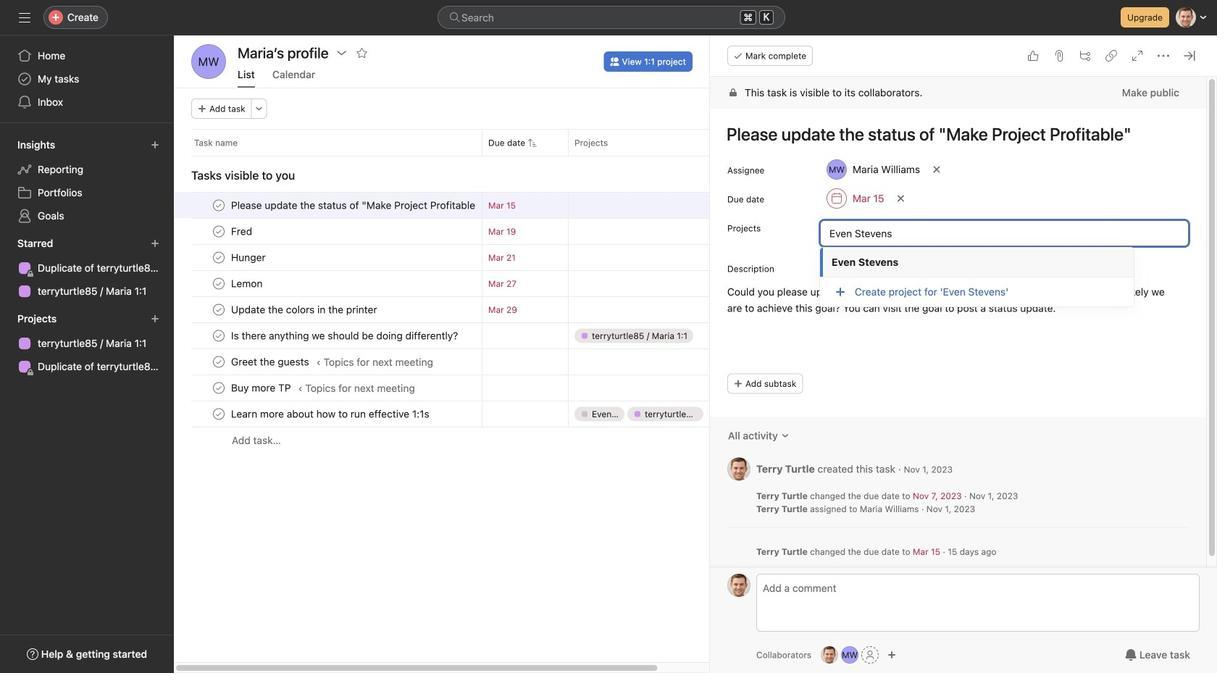 Task type: vqa. For each thing, say whether or not it's contained in the screenshot.
ADD SUBTASK image
yes



Task type: describe. For each thing, give the bounding box(es) containing it.
main content inside please update the status of "make project profitable" dialog
[[710, 77, 1207, 577]]

linked projects for fred cell
[[568, 218, 713, 245]]

please update the status of "make project profitable" cell
[[174, 192, 482, 219]]

task name text field for mark complete option within the learn more about how to run effective 1:1s cell
[[228, 407, 434, 422]]

copy task link image
[[1106, 50, 1118, 62]]

open user profile image
[[728, 574, 751, 597]]

mark complete checkbox for fred cell
[[210, 223, 228, 240]]

close details image
[[1184, 50, 1196, 62]]

0 horizontal spatial add or remove collaborators image
[[842, 647, 859, 664]]

hide sidebar image
[[19, 12, 30, 23]]

mark complete checkbox for hunger cell
[[210, 249, 228, 266]]

global element
[[0, 36, 174, 123]]

projects element
[[0, 306, 174, 381]]

mark complete image for hunger cell
[[210, 249, 228, 266]]

linked projects for lemon cell
[[568, 270, 713, 297]]

greet the guests cell
[[174, 349, 482, 375]]

mark complete image for buy more tp cell
[[210, 379, 228, 397]]

open user profile image
[[728, 458, 751, 481]]

task name text field for mark complete checkbox within the is there anything we should be doing differently? cell
[[228, 329, 463, 343]]

clear due date image
[[897, 194, 906, 203]]

attachments: add a file to this task, please update the status of "make project profitable" image
[[1054, 50, 1066, 62]]

new insights image
[[151, 141, 159, 149]]

task name text field for mark complete option within hunger cell
[[228, 250, 270, 265]]

mark complete image for mark complete option inside lemon cell
[[210, 275, 228, 292]]

learn more about how to run effective 1:1s cell
[[174, 401, 482, 428]]

add items to starred image
[[151, 239, 159, 248]]

task name text field for mark complete option inside lemon cell
[[228, 277, 267, 291]]

linked projects for update the colors in the printer cell
[[568, 296, 713, 323]]

mark complete checkbox for 'greet the guests' cell on the left of page
[[210, 353, 228, 371]]

linked projects for hunger cell
[[568, 244, 713, 271]]

starred element
[[0, 231, 174, 306]]

mark complete image for fred cell
[[210, 223, 228, 240]]

hunger cell
[[174, 244, 482, 271]]

task name text field for mark complete option inside fred cell
[[228, 224, 257, 239]]

mark complete checkbox for is there anything we should be doing differently? cell
[[210, 327, 228, 345]]



Task type: locate. For each thing, give the bounding box(es) containing it.
1 mark complete image from the top
[[210, 197, 228, 214]]

3 mark complete checkbox from the top
[[210, 379, 228, 397]]

tree grid
[[174, 192, 766, 454]]

mark complete checkbox inside 'update the colors in the printer' cell
[[210, 301, 228, 319]]

Task Name text field
[[718, 117, 1190, 151]]

1 vertical spatial task name text field
[[228, 381, 295, 395]]

task name text field for mark complete option within the 'update the colors in the printer' cell
[[228, 303, 382, 317]]

lemon cell
[[174, 270, 482, 297]]

mark complete image inside the learn more about how to run effective 1:1s cell
[[210, 406, 228, 423]]

3 mark complete checkbox from the top
[[210, 275, 228, 292]]

4 mark complete checkbox from the top
[[210, 301, 228, 319]]

mark complete image inside buy more tp cell
[[210, 379, 228, 397]]

mark complete image inside hunger cell
[[210, 249, 228, 266]]

mark complete checkbox for please update the status of "make project profitable" cell in the top of the page
[[210, 197, 228, 214]]

2 mark complete image from the top
[[210, 301, 228, 319]]

more actions for this task image
[[1158, 50, 1170, 62]]

more actions image
[[255, 104, 264, 113]]

task name text field inside hunger cell
[[228, 250, 270, 265]]

mark complete checkbox inside lemon cell
[[210, 275, 228, 292]]

add or remove collaborators image
[[821, 647, 839, 664]]

6 task name text field from the top
[[228, 355, 314, 369]]

1 task name text field from the top
[[228, 198, 476, 213]]

mark complete image for 'greet the guests' cell on the left of page
[[210, 353, 228, 371]]

linked projects for buy more tp cell
[[568, 375, 713, 402]]

add to starred image
[[356, 47, 368, 59]]

mark complete checkbox for the learn more about how to run effective 1:1s cell
[[210, 406, 228, 423]]

linked projects for greet the guests cell
[[568, 349, 713, 375]]

1 task name text field from the top
[[228, 303, 382, 317]]

please update the status of "make project profitable" dialog
[[710, 36, 1218, 673]]

main content
[[710, 77, 1207, 577]]

mark complete image inside is there anything we should be doing differently? cell
[[210, 327, 228, 345]]

Search tasks, projects, and more text field
[[438, 6, 786, 29]]

Add task to a project... text field
[[821, 220, 1190, 246]]

1 mark complete image from the top
[[210, 275, 228, 292]]

mark complete checkbox for buy more tp cell
[[210, 379, 228, 397]]

6 mark complete image from the top
[[210, 406, 228, 423]]

task name text field inside buy more tp cell
[[228, 381, 295, 395]]

insights element
[[0, 132, 174, 231]]

mark complete checkbox inside buy more tp cell
[[210, 379, 228, 397]]

mark complete image inside lemon cell
[[210, 275, 228, 292]]

3 mark complete image from the top
[[210, 249, 228, 266]]

task name text field down lemon cell
[[228, 303, 382, 317]]

2 vertical spatial mark complete image
[[210, 327, 228, 345]]

task name text field inside is there anything we should be doing differently? cell
[[228, 329, 463, 343]]

5 mark complete image from the top
[[210, 379, 228, 397]]

task name text field inside please update the status of "make project profitable" cell
[[228, 198, 476, 213]]

task name text field for mark complete checkbox within the buy more tp cell
[[228, 381, 295, 395]]

mark complete checkbox inside 'greet the guests' cell
[[210, 353, 228, 371]]

0 vertical spatial mark complete image
[[210, 275, 228, 292]]

add or remove collaborators image
[[842, 647, 859, 664], [888, 651, 897, 660]]

mark complete image
[[210, 275, 228, 292], [210, 301, 228, 319], [210, 327, 228, 345]]

Task name text field
[[228, 303, 382, 317], [228, 381, 295, 395], [228, 407, 434, 422]]

1 vertical spatial mark complete image
[[210, 301, 228, 319]]

4 task name text field from the top
[[228, 277, 267, 291]]

2 vertical spatial mark complete checkbox
[[210, 379, 228, 397]]

fred cell
[[174, 218, 482, 245]]

show options image
[[336, 47, 348, 59]]

new project or portfolio image
[[151, 315, 159, 323]]

is there anything we should be doing differently? cell
[[174, 323, 482, 349]]

mark complete checkbox inside hunger cell
[[210, 249, 228, 266]]

2 mark complete image from the top
[[210, 223, 228, 240]]

0 vertical spatial task name text field
[[228, 303, 382, 317]]

task name text field for mark complete checkbox inside please update the status of "make project profitable" cell
[[228, 198, 476, 213]]

mark complete image for mark complete checkbox within the is there anything we should be doing differently? cell
[[210, 327, 228, 345]]

1 mark complete checkbox from the top
[[210, 197, 228, 214]]

2 task name text field from the top
[[228, 381, 295, 395]]

task name text field inside the learn more about how to run effective 1:1s cell
[[228, 407, 434, 422]]

task name text field inside lemon cell
[[228, 277, 267, 291]]

task name text field inside fred cell
[[228, 224, 257, 239]]

1 horizontal spatial add or remove collaborators image
[[888, 651, 897, 660]]

mark complete checkbox inside is there anything we should be doing differently? cell
[[210, 327, 228, 345]]

Mark complete checkbox
[[210, 197, 228, 214], [210, 327, 228, 345], [210, 379, 228, 397]]

mark complete image
[[210, 197, 228, 214], [210, 223, 228, 240], [210, 249, 228, 266], [210, 353, 228, 371], [210, 379, 228, 397], [210, 406, 228, 423]]

0 likes. click to like this task image
[[1028, 50, 1039, 62]]

task name text field down buy more tp cell
[[228, 407, 434, 422]]

mark complete checkbox for lemon cell
[[210, 275, 228, 292]]

mark complete image for please update the status of "make project profitable" cell in the top of the page
[[210, 197, 228, 214]]

task name text field inside 'greet the guests' cell
[[228, 355, 314, 369]]

Mark complete checkbox
[[210, 223, 228, 240], [210, 249, 228, 266], [210, 275, 228, 292], [210, 301, 228, 319], [210, 353, 228, 371], [210, 406, 228, 423]]

mark complete image inside fred cell
[[210, 223, 228, 240]]

3 task name text field from the top
[[228, 407, 434, 422]]

3 task name text field from the top
[[228, 250, 270, 265]]

mark complete checkbox for 'update the colors in the printer' cell
[[210, 301, 228, 319]]

Task name text field
[[228, 198, 476, 213], [228, 224, 257, 239], [228, 250, 270, 265], [228, 277, 267, 291], [228, 329, 463, 343], [228, 355, 314, 369]]

mark complete image inside 'update the colors in the printer' cell
[[210, 301, 228, 319]]

3 mark complete image from the top
[[210, 327, 228, 345]]

mark complete image inside 'greet the guests' cell
[[210, 353, 228, 371]]

buy more tp cell
[[174, 375, 482, 402]]

remove assignee image
[[933, 165, 942, 174]]

2 task name text field from the top
[[228, 224, 257, 239]]

5 task name text field from the top
[[228, 329, 463, 343]]

row
[[174, 129, 766, 156], [191, 155, 748, 157], [174, 192, 766, 219], [174, 218, 766, 245], [174, 244, 766, 271], [174, 270, 766, 297], [174, 296, 766, 323], [174, 323, 766, 349], [174, 349, 766, 375], [174, 375, 766, 402], [174, 401, 766, 428], [174, 427, 766, 454]]

2 vertical spatial task name text field
[[228, 407, 434, 422]]

mark complete image inside please update the status of "make project profitable" cell
[[210, 197, 228, 214]]

2 mark complete checkbox from the top
[[210, 249, 228, 266]]

mark complete image for mark complete option within the 'update the colors in the printer' cell
[[210, 301, 228, 319]]

1 vertical spatial mark complete checkbox
[[210, 327, 228, 345]]

all activity image
[[781, 432, 790, 440]]

full screen image
[[1132, 50, 1144, 62]]

mark complete checkbox inside please update the status of "make project profitable" cell
[[210, 197, 228, 214]]

4 mark complete image from the top
[[210, 353, 228, 371]]

mark complete image for the learn more about how to run effective 1:1s cell
[[210, 406, 228, 423]]

0 vertical spatial mark complete checkbox
[[210, 197, 228, 214]]

update the colors in the printer cell
[[174, 296, 482, 323]]

task name text field down 'greet the guests' cell on the left of page
[[228, 381, 295, 395]]

task name text field inside 'update the colors in the printer' cell
[[228, 303, 382, 317]]

task name text field for mark complete option within 'greet the guests' cell
[[228, 355, 314, 369]]

1 mark complete checkbox from the top
[[210, 223, 228, 240]]

None field
[[438, 6, 786, 29]]

add subtask image
[[1080, 50, 1092, 62]]

mark complete checkbox inside fred cell
[[210, 223, 228, 240]]

mark complete checkbox inside the learn more about how to run effective 1:1s cell
[[210, 406, 228, 423]]

6 mark complete checkbox from the top
[[210, 406, 228, 423]]

5 mark complete checkbox from the top
[[210, 353, 228, 371]]

2 mark complete checkbox from the top
[[210, 327, 228, 345]]



